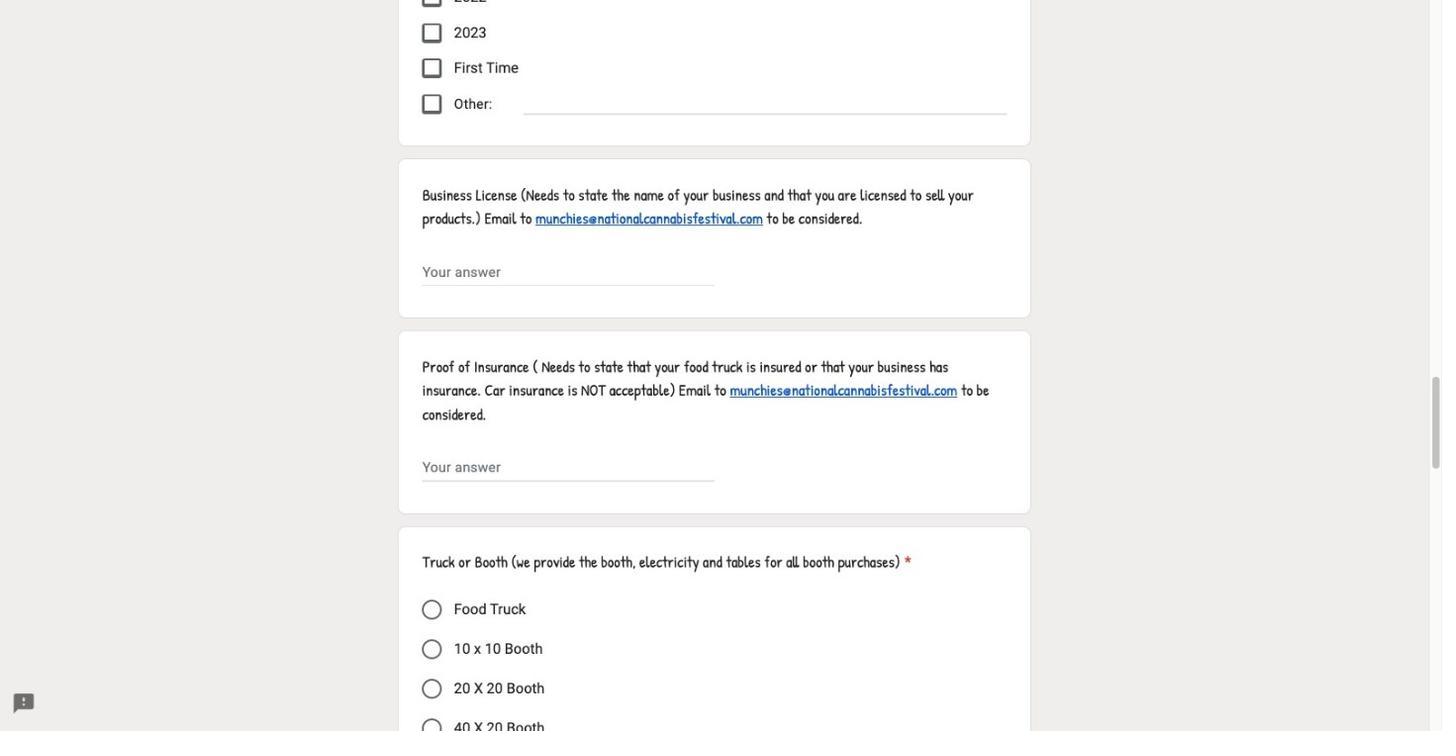 Task type: vqa. For each thing, say whether or not it's contained in the screenshot.
ZOOM field
no



Task type: locate. For each thing, give the bounding box(es) containing it.
40 x 20 booth image
[[423, 720, 442, 732]]

Other: checkbox
[[423, 94, 442, 114]]

10 x 10 booth image
[[423, 640, 442, 660]]

2022 image
[[425, 0, 439, 4]]

Other response text field
[[524, 92, 1007, 114]]

food truck image
[[423, 601, 442, 621]]

heading
[[423, 551, 912, 575]]

required question element
[[901, 551, 912, 575]]

list
[[423, 0, 1007, 122]]

Food Truck radio
[[423, 601, 442, 621]]

None text field
[[423, 261, 715, 284], [423, 456, 715, 480], [423, 261, 715, 284], [423, 456, 715, 480]]

report a problem to google image
[[12, 693, 36, 716]]



Task type: describe. For each thing, give the bounding box(es) containing it.
First Time checkbox
[[423, 59, 442, 79]]

20 X 20 Booth radio
[[423, 680, 442, 700]]

2022 checkbox
[[423, 0, 442, 7]]

2023 checkbox
[[423, 23, 442, 43]]

20 x 20 booth image
[[423, 680, 442, 700]]

40 X 20 Booth radio
[[423, 720, 442, 732]]

10 x 10 Booth radio
[[423, 640, 442, 660]]



